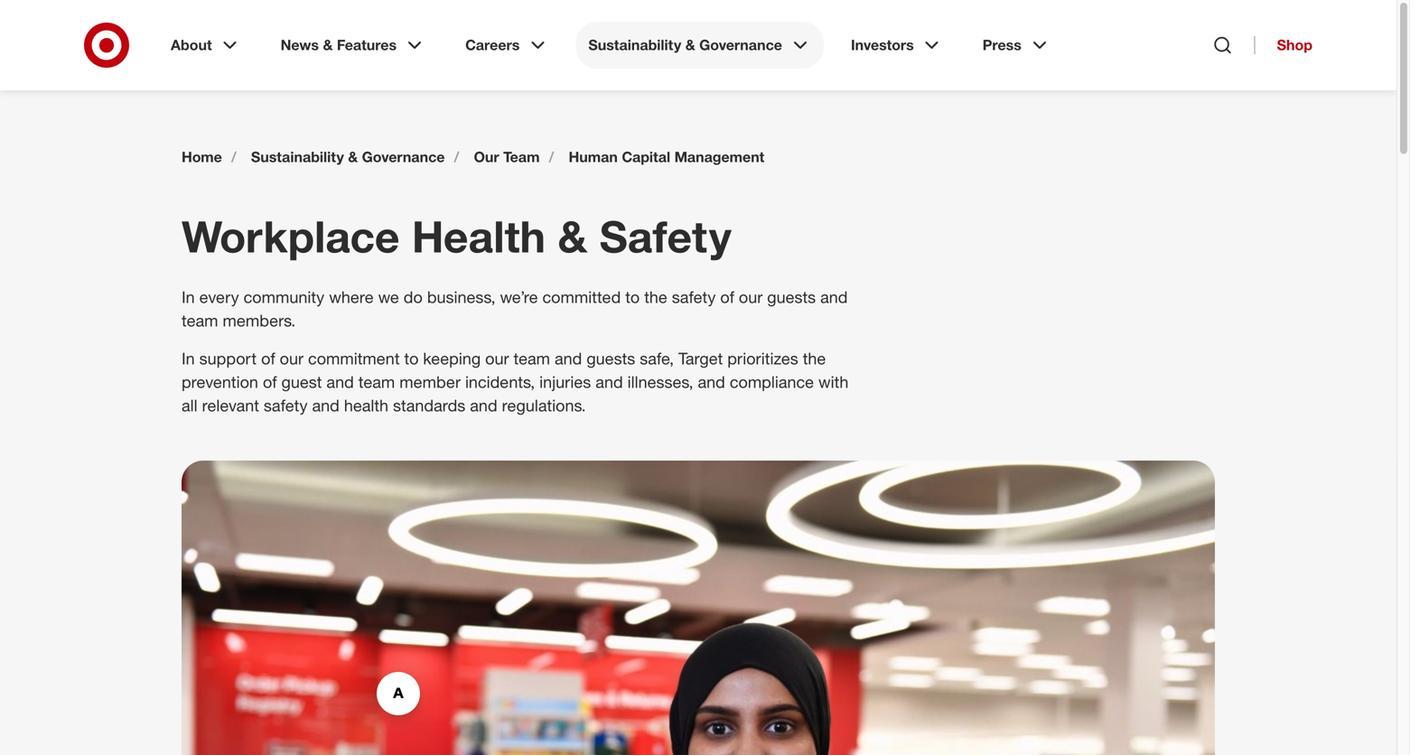 Task type: describe. For each thing, give the bounding box(es) containing it.
2 vertical spatial of
[[263, 372, 277, 392]]

safety inside in every community where we do business, we're committed to the safety of our guests and team members.
[[672, 287, 716, 307]]

in for in support of our commitment to keeping our team and guests safe, target prioritizes the prevention of guest and team member incidents, injuries and illnesses, and compliance with all relevant safety and health standards and regulations.
[[182, 349, 195, 368]]

shop
[[1277, 36, 1313, 54]]

careers link
[[453, 22, 561, 69]]

workplace
[[182, 210, 400, 263]]

and up injuries
[[555, 349, 582, 368]]

governance for the left sustainability & governance 'link'
[[362, 148, 445, 166]]

we
[[378, 287, 399, 307]]

1 vertical spatial of
[[261, 349, 275, 368]]

sustainability & governance for the left sustainability & governance 'link'
[[251, 148, 445, 166]]

illnesses,
[[628, 372, 693, 392]]

every
[[199, 287, 239, 307]]

team
[[503, 148, 540, 166]]

about
[[171, 36, 212, 54]]

safety inside in support of our commitment to keeping our team and guests safe, target prioritizes the prevention of guest and team member incidents, injuries and illnesses, and compliance with all relevant safety and health standards and regulations.
[[264, 396, 308, 415]]

1 horizontal spatial sustainability & governance link
[[576, 22, 824, 69]]

injuries
[[540, 372, 591, 392]]

news & features
[[281, 36, 397, 54]]

human
[[569, 148, 618, 166]]

and down guest
[[312, 396, 340, 415]]

in every community where we do business, we're committed to the safety of our guests and team members.
[[182, 287, 848, 330]]

safe,
[[640, 349, 674, 368]]

0 horizontal spatial sustainability & governance link
[[251, 148, 445, 166]]

2 horizontal spatial team
[[514, 349, 550, 368]]

business,
[[427, 287, 496, 307]]

with
[[819, 372, 849, 392]]

investors
[[851, 36, 914, 54]]

and down target
[[698, 372, 725, 392]]

sustainability & governance for the rightmost sustainability & governance 'link'
[[589, 36, 782, 54]]

member
[[400, 372, 461, 392]]

in support of our commitment to keeping our team and guests safe, target prioritizes the prevention of guest and team member incidents, injuries and illnesses, and compliance with all relevant safety and health standards and regulations.
[[182, 349, 849, 415]]

where
[[329, 287, 374, 307]]

human capital management link
[[569, 148, 765, 166]]

sustainability for the left sustainability & governance 'link'
[[251, 148, 344, 166]]

our team link
[[474, 148, 540, 166]]

the inside in support of our commitment to keeping our team and guests safe, target prioritizes the prevention of guest and team member incidents, injuries and illnesses, and compliance with all relevant safety and health standards and regulations.
[[803, 349, 826, 368]]

compliance
[[730, 372, 814, 392]]

1 horizontal spatial our
[[485, 349, 509, 368]]

press link
[[970, 22, 1063, 69]]

target
[[679, 349, 723, 368]]

shop link
[[1255, 36, 1313, 54]]

capital
[[622, 148, 671, 166]]

support
[[199, 349, 257, 368]]

safety
[[600, 210, 732, 263]]

our
[[474, 148, 499, 166]]

commitment
[[308, 349, 400, 368]]

careers
[[465, 36, 520, 54]]



Task type: locate. For each thing, give the bounding box(es) containing it.
0 vertical spatial sustainability & governance
[[589, 36, 782, 54]]

our up prioritizes
[[739, 287, 763, 307]]

keeping
[[423, 349, 481, 368]]

0 horizontal spatial governance
[[362, 148, 445, 166]]

and inside in every community where we do business, we're committed to the safety of our guests and team members.
[[821, 287, 848, 307]]

the down safety
[[644, 287, 668, 307]]

0 vertical spatial to
[[626, 287, 640, 307]]

team inside in every community where we do business, we're committed to the safety of our guests and team members.
[[182, 311, 218, 330]]

prioritizes
[[728, 349, 799, 368]]

human capital management
[[569, 148, 765, 166]]

0 horizontal spatial sustainability
[[251, 148, 344, 166]]

the inside in every community where we do business, we're committed to the safety of our guests and team members.
[[644, 287, 668, 307]]

1 in from the top
[[182, 287, 195, 307]]

guests left the "safe,"
[[587, 349, 635, 368]]

1 horizontal spatial the
[[803, 349, 826, 368]]

our inside in every community where we do business, we're committed to the safety of our guests and team members.
[[739, 287, 763, 307]]

and
[[821, 287, 848, 307], [555, 349, 582, 368], [327, 372, 354, 392], [596, 372, 623, 392], [698, 372, 725, 392], [312, 396, 340, 415], [470, 396, 498, 415]]

our team
[[474, 148, 540, 166]]

1 horizontal spatial sustainability & governance
[[589, 36, 782, 54]]

0 vertical spatial in
[[182, 287, 195, 307]]

standards
[[393, 396, 466, 415]]

to inside in support of our commitment to keeping our team and guests safe, target prioritizes the prevention of guest and team member incidents, injuries and illnesses, and compliance with all relevant safety and health standards and regulations.
[[404, 349, 419, 368]]

0 vertical spatial sustainability & governance link
[[576, 22, 824, 69]]

and down commitment
[[327, 372, 354, 392]]

regulations.
[[502, 396, 586, 415]]

to
[[626, 287, 640, 307], [404, 349, 419, 368]]

our up incidents,
[[485, 349, 509, 368]]

guests up prioritizes
[[767, 287, 816, 307]]

incidents,
[[465, 372, 535, 392]]

our
[[739, 287, 763, 307], [280, 349, 304, 368], [485, 349, 509, 368]]

workplace health & safety
[[182, 210, 732, 263]]

guest
[[281, 372, 322, 392]]

management
[[675, 148, 765, 166]]

of up target
[[720, 287, 735, 307]]

in inside in every community where we do business, we're committed to the safety of our guests and team members.
[[182, 287, 195, 307]]

0 vertical spatial sustainability
[[589, 36, 682, 54]]

the
[[644, 287, 668, 307], [803, 349, 826, 368]]

health
[[412, 210, 546, 263]]

members.
[[223, 311, 296, 330]]

safety down guest
[[264, 396, 308, 415]]

of left guest
[[263, 372, 277, 392]]

team up incidents,
[[514, 349, 550, 368]]

1 vertical spatial safety
[[264, 396, 308, 415]]

1 vertical spatial sustainability & governance
[[251, 148, 445, 166]]

our up guest
[[280, 349, 304, 368]]

in
[[182, 287, 195, 307], [182, 349, 195, 368]]

1 vertical spatial sustainability & governance link
[[251, 148, 445, 166]]

1 vertical spatial the
[[803, 349, 826, 368]]

safety up target
[[672, 287, 716, 307]]

team
[[182, 311, 218, 330], [514, 349, 550, 368], [359, 372, 395, 392]]

and down incidents,
[[470, 396, 498, 415]]

0 vertical spatial the
[[644, 287, 668, 307]]

guests
[[767, 287, 816, 307], [587, 349, 635, 368]]

sustainability
[[589, 36, 682, 54], [251, 148, 344, 166]]

we're
[[500, 287, 538, 307]]

health
[[344, 396, 389, 415]]

0 horizontal spatial our
[[280, 349, 304, 368]]

1 vertical spatial team
[[514, 349, 550, 368]]

of down members.
[[261, 349, 275, 368]]

0 horizontal spatial to
[[404, 349, 419, 368]]

sustainability & governance
[[589, 36, 782, 54], [251, 148, 445, 166]]

team up health on the bottom
[[359, 372, 395, 392]]

of inside in every community where we do business, we're committed to the safety of our guests and team members.
[[720, 287, 735, 307]]

news
[[281, 36, 319, 54]]

investors link
[[838, 22, 956, 69]]

and up the with
[[821, 287, 848, 307]]

0 horizontal spatial team
[[182, 311, 218, 330]]

0 vertical spatial guests
[[767, 287, 816, 307]]

committed
[[543, 287, 621, 307]]

1 horizontal spatial safety
[[672, 287, 716, 307]]

to inside in every community where we do business, we're committed to the safety of our guests and team members.
[[626, 287, 640, 307]]

safety
[[672, 287, 716, 307], [264, 396, 308, 415]]

do
[[404, 287, 423, 307]]

community
[[244, 287, 325, 307]]

and right injuries
[[596, 372, 623, 392]]

home
[[182, 148, 222, 166]]

of
[[720, 287, 735, 307], [261, 349, 275, 368], [263, 372, 277, 392]]

relevant
[[202, 396, 259, 415]]

0 vertical spatial safety
[[672, 287, 716, 307]]

1 horizontal spatial team
[[359, 372, 395, 392]]

sustainability & governance inside sustainability & governance 'link'
[[589, 36, 782, 54]]

press
[[983, 36, 1022, 54]]

1 horizontal spatial to
[[626, 287, 640, 307]]

in for in every community where we do business, we're committed to the safety of our guests and team members.
[[182, 287, 195, 307]]

sustainability & governance link
[[576, 22, 824, 69], [251, 148, 445, 166]]

all
[[182, 396, 198, 415]]

2 vertical spatial team
[[359, 372, 395, 392]]

1 vertical spatial sustainability
[[251, 148, 344, 166]]

1 horizontal spatial guests
[[767, 287, 816, 307]]

2 in from the top
[[182, 349, 195, 368]]

2 horizontal spatial our
[[739, 287, 763, 307]]

1 horizontal spatial governance
[[699, 36, 782, 54]]

news & features link
[[268, 22, 438, 69]]

guests inside in support of our commitment to keeping our team and guests safe, target prioritizes the prevention of guest and team member incidents, injuries and illnesses, and compliance with all relevant safety and health standards and regulations.
[[587, 349, 635, 368]]

in left every
[[182, 287, 195, 307]]

0 vertical spatial team
[[182, 311, 218, 330]]

0 horizontal spatial guests
[[587, 349, 635, 368]]

0 horizontal spatial sustainability & governance
[[251, 148, 445, 166]]

governance
[[699, 36, 782, 54], [362, 148, 445, 166]]

1 horizontal spatial sustainability
[[589, 36, 682, 54]]

&
[[323, 36, 333, 54], [686, 36, 695, 54], [348, 148, 358, 166], [558, 210, 588, 263]]

to right committed
[[626, 287, 640, 307]]

prevention
[[182, 372, 258, 392]]

0 vertical spatial of
[[720, 287, 735, 307]]

guests inside in every community where we do business, we're committed to the safety of our guests and team members.
[[767, 287, 816, 307]]

home link
[[182, 148, 222, 166]]

0 horizontal spatial safety
[[264, 396, 308, 415]]

to up member
[[404, 349, 419, 368]]

team down every
[[182, 311, 218, 330]]

1 vertical spatial to
[[404, 349, 419, 368]]

0 horizontal spatial the
[[644, 287, 668, 307]]

governance for the rightmost sustainability & governance 'link'
[[699, 36, 782, 54]]

in inside in support of our commitment to keeping our team and guests safe, target prioritizes the prevention of guest and team member incidents, injuries and illnesses, and compliance with all relevant safety and health standards and regulations.
[[182, 349, 195, 368]]

the up the with
[[803, 349, 826, 368]]

1 vertical spatial guests
[[587, 349, 635, 368]]

0 vertical spatial governance
[[699, 36, 782, 54]]

sustainability for the rightmost sustainability & governance 'link'
[[589, 36, 682, 54]]

in up prevention
[[182, 349, 195, 368]]

1 vertical spatial governance
[[362, 148, 445, 166]]

1 vertical spatial in
[[182, 349, 195, 368]]

about link
[[158, 22, 254, 69]]

features
[[337, 36, 397, 54]]



Task type: vqa. For each thing, say whether or not it's contained in the screenshot.
View the article
no



